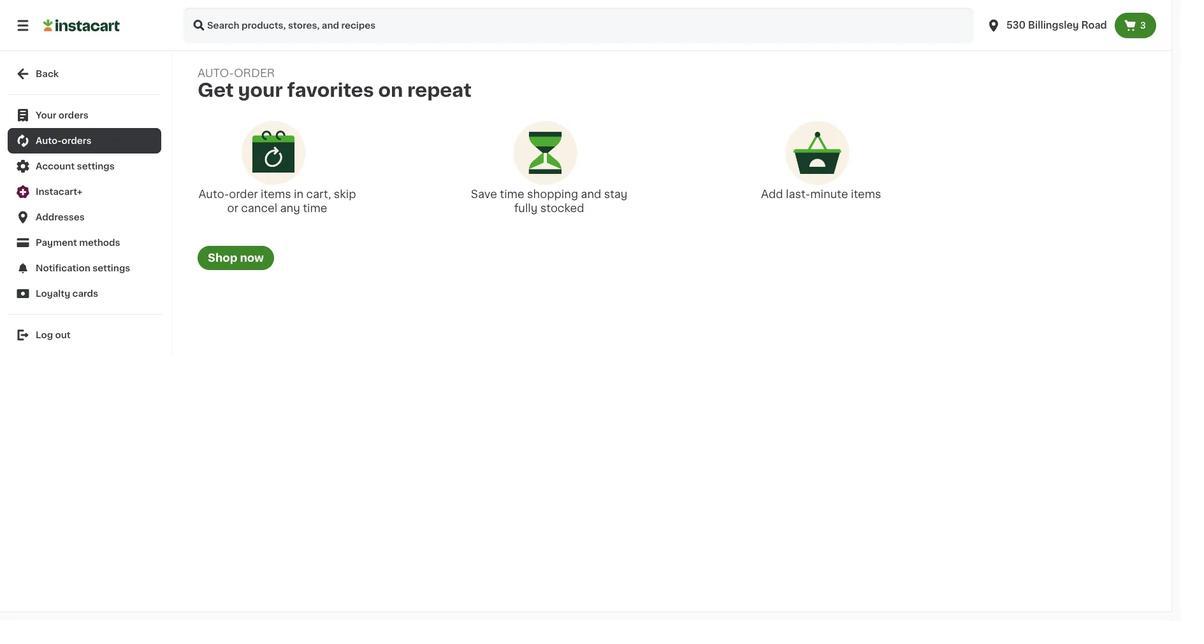 Task type: describe. For each thing, give the bounding box(es) containing it.
settings for account settings
[[77, 162, 115, 171]]

minute
[[810, 189, 848, 200]]

save
[[471, 189, 497, 200]]

3 button
[[1115, 13, 1157, 38]]

530 billingsley road button
[[986, 8, 1107, 43]]

loyalty cards link
[[8, 281, 161, 307]]

loyalty
[[36, 289, 70, 298]]

now
[[240, 253, 264, 264]]

order
[[234, 68, 275, 79]]

last-
[[786, 189, 810, 200]]

timer logo image
[[514, 121, 577, 185]]

any
[[280, 203, 300, 214]]

order
[[229, 189, 258, 200]]

skip
[[334, 189, 356, 200]]

road
[[1082, 21, 1107, 30]]

Search field
[[184, 8, 974, 43]]

methods
[[79, 238, 120, 247]]

your
[[36, 111, 56, 120]]

payment
[[36, 238, 77, 247]]

account
[[36, 162, 75, 171]]

shop now button
[[198, 246, 274, 270]]

items inside auto-order items in cart, skip or cancel any time
[[261, 189, 291, 200]]

on
[[378, 81, 403, 99]]

cancel
[[241, 203, 277, 214]]

2 items from the left
[[851, 189, 882, 200]]

addresses link
[[8, 205, 161, 230]]

in
[[294, 189, 304, 200]]

notification
[[36, 264, 90, 273]]

payment methods
[[36, 238, 120, 247]]

shop
[[208, 253, 237, 264]]

add
[[761, 189, 783, 200]]

shop now
[[208, 253, 264, 264]]

account settings
[[36, 162, 115, 171]]

orders for auto-orders
[[62, 136, 92, 145]]



Task type: locate. For each thing, give the bounding box(es) containing it.
log out link
[[8, 323, 161, 348]]

auto- up the or
[[199, 189, 229, 200]]

time
[[500, 189, 524, 200], [303, 203, 327, 214]]

loyalty cards
[[36, 289, 98, 298]]

auto- down your
[[36, 136, 62, 145]]

1 horizontal spatial items
[[851, 189, 882, 200]]

addresses
[[36, 213, 85, 222]]

1 vertical spatial settings
[[93, 264, 130, 273]]

1 vertical spatial auto-
[[199, 189, 229, 200]]

notification settings link
[[8, 256, 161, 281]]

auto- for order
[[199, 189, 229, 200]]

530 billingsley road
[[1007, 21, 1107, 30]]

add last-minute items
[[761, 189, 882, 200]]

stocked
[[540, 203, 584, 214]]

orders inside "link"
[[62, 136, 92, 145]]

your orders link
[[8, 103, 161, 128]]

auto-order logo image
[[242, 121, 305, 185]]

orders
[[59, 111, 89, 120], [62, 136, 92, 145]]

1 horizontal spatial auto-
[[199, 189, 229, 200]]

cart,
[[306, 189, 331, 200]]

orders up the account settings
[[62, 136, 92, 145]]

orders up auto-orders
[[59, 111, 89, 120]]

time down cart, on the top left of page
[[303, 203, 327, 214]]

your orders
[[36, 111, 89, 120]]

settings down the auto-orders "link"
[[77, 162, 115, 171]]

1 horizontal spatial time
[[500, 189, 524, 200]]

auto-orders link
[[8, 128, 161, 154]]

settings down methods
[[93, 264, 130, 273]]

notification settings
[[36, 264, 130, 273]]

log
[[36, 331, 53, 340]]

shopping
[[527, 189, 578, 200]]

payment methods link
[[8, 230, 161, 256]]

time inside auto-order items in cart, skip or cancel any time
[[303, 203, 327, 214]]

auto-order get your favorites on repeat
[[198, 68, 472, 99]]

get
[[198, 81, 234, 99]]

log out
[[36, 331, 71, 340]]

0 vertical spatial time
[[500, 189, 524, 200]]

None search field
[[184, 8, 974, 43]]

auto-
[[198, 68, 234, 79]]

stay
[[604, 189, 628, 200]]

auto- for orders
[[36, 136, 62, 145]]

0 vertical spatial auto-
[[36, 136, 62, 145]]

out
[[55, 331, 71, 340]]

0 vertical spatial settings
[[77, 162, 115, 171]]

fully
[[514, 203, 538, 214]]

3
[[1140, 21, 1146, 30]]

auto-
[[36, 136, 62, 145], [199, 189, 229, 200]]

items
[[261, 189, 291, 200], [851, 189, 882, 200]]

billingsley
[[1028, 21, 1079, 30]]

account settings link
[[8, 154, 161, 179]]

repeat
[[407, 81, 472, 99]]

save time shopping and stay fully stocked
[[471, 189, 628, 214]]

your
[[238, 81, 283, 99]]

items right the "minute"
[[851, 189, 882, 200]]

auto- inside auto-order items in cart, skip or cancel any time
[[199, 189, 229, 200]]

favorites
[[287, 81, 374, 99]]

0 horizontal spatial auto-
[[36, 136, 62, 145]]

time up 'fully'
[[500, 189, 524, 200]]

0 horizontal spatial time
[[303, 203, 327, 214]]

cards
[[72, 289, 98, 298]]

1 items from the left
[[261, 189, 291, 200]]

bag logo image
[[786, 121, 849, 185]]

items up any
[[261, 189, 291, 200]]

or
[[227, 203, 238, 214]]

auto-orders
[[36, 136, 92, 145]]

time inside save time shopping and stay fully stocked
[[500, 189, 524, 200]]

0 horizontal spatial items
[[261, 189, 291, 200]]

1 vertical spatial orders
[[62, 136, 92, 145]]

back link
[[8, 61, 161, 87]]

settings for notification settings
[[93, 264, 130, 273]]

and
[[581, 189, 601, 200]]

530
[[1007, 21, 1026, 30]]

auto-order items in cart, skip or cancel any time
[[199, 189, 356, 214]]

back
[[36, 69, 59, 78]]

530 billingsley road button
[[979, 8, 1115, 43]]

auto- inside "link"
[[36, 136, 62, 145]]

settings
[[77, 162, 115, 171], [93, 264, 130, 273]]

orders for your orders
[[59, 111, 89, 120]]

instacart+ link
[[8, 179, 161, 205]]

instacart+
[[36, 187, 82, 196]]

1 vertical spatial time
[[303, 203, 327, 214]]

0 vertical spatial orders
[[59, 111, 89, 120]]

instacart logo image
[[43, 18, 120, 33]]



Task type: vqa. For each thing, say whether or not it's contained in the screenshot.
time inside SAVE TIME SHOPPING AND STAY FULLY STOCKED
yes



